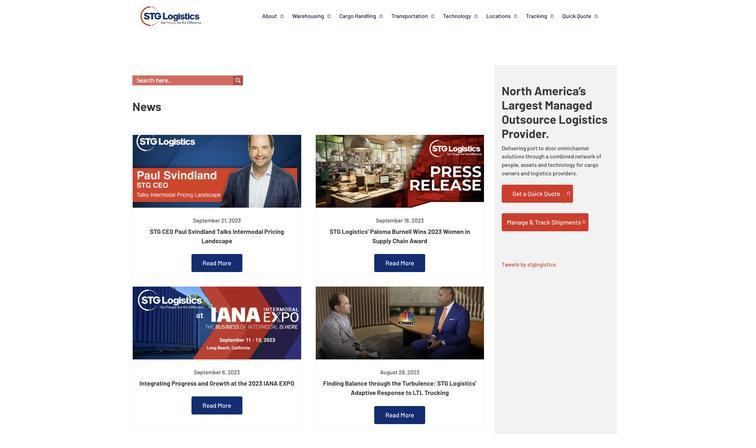 Task type: locate. For each thing, give the bounding box(es) containing it.
read more down response
[[386, 411, 415, 419]]

2 the from the left
[[392, 379, 402, 387]]

0 horizontal spatial quick
[[528, 190, 544, 197]]

owners
[[502, 170, 520, 177]]

1 vertical spatial a
[[524, 190, 527, 197]]

logistics'
[[342, 227, 369, 235], [450, 379, 477, 387]]

and
[[539, 161, 548, 168], [521, 170, 530, 177], [198, 379, 208, 387]]

read more link
[[192, 254, 243, 272], [375, 254, 426, 272], [192, 397, 243, 415], [375, 406, 426, 424]]

assets
[[521, 161, 537, 168]]

a
[[546, 153, 549, 160], [524, 190, 527, 197]]

0 horizontal spatial and
[[198, 379, 208, 387]]

read more link down landscape on the left bottom of page
[[192, 254, 243, 272]]

manage
[[508, 218, 529, 226]]

read down landscape on the left bottom of page
[[203, 259, 217, 267]]

quote
[[578, 12, 592, 19], [545, 190, 561, 197]]

0 horizontal spatial stg
[[150, 227, 161, 235]]

read more link down response
[[375, 406, 426, 424]]

a down door
[[546, 153, 549, 160]]

1 vertical spatial quick
[[528, 190, 544, 197]]

door
[[546, 145, 557, 151]]

to left ltl
[[406, 389, 412, 396]]

north
[[502, 83, 533, 98]]

transportation
[[392, 12, 428, 19]]

1 horizontal spatial stg
[[330, 227, 341, 235]]

1 vertical spatial logistics'
[[450, 379, 477, 387]]

stg inside stg ceo paul svindland talks intermodal pricing landscape
[[150, 227, 161, 235]]

delivering
[[502, 145, 527, 151]]

read more link down chain
[[375, 254, 426, 272]]

paul svindland set to talk about intermodal pricing image
[[133, 135, 301, 208]]

0 horizontal spatial the
[[238, 379, 247, 387]]

integrating progress and growth at the 2023 iana expo
[[140, 379, 295, 387]]

read down response
[[386, 411, 400, 419]]

1 horizontal spatial a
[[546, 153, 549, 160]]

1 vertical spatial to
[[406, 389, 412, 396]]

read for svindland
[[203, 259, 217, 267]]

september for growth
[[194, 369, 221, 376]]

2023
[[229, 217, 241, 224], [412, 217, 424, 224], [428, 227, 442, 235], [228, 369, 240, 376], [408, 369, 420, 376], [249, 379, 263, 387]]

manage & track shipments
[[508, 218, 582, 226]]

stg
[[150, 227, 161, 235], [330, 227, 341, 235], [438, 379, 449, 387]]

2023 right 18,
[[412, 217, 424, 224]]

quote inside 'link'
[[545, 190, 561, 197]]

managed
[[546, 98, 593, 112]]

intermodal
[[233, 227, 263, 235]]

0 vertical spatial quick
[[563, 12, 577, 19]]

read for burnell
[[386, 259, 400, 267]]

about link
[[263, 12, 293, 20]]

shipments
[[552, 218, 582, 226]]

quick quote link
[[563, 12, 607, 20]]

august 29, 2023
[[381, 369, 420, 376]]

adaptive
[[351, 389, 376, 396]]

more down landscape on the left bottom of page
[[218, 259, 232, 267]]

ltl
[[413, 389, 424, 396]]

read more down landscape on the left bottom of page
[[203, 259, 232, 267]]

more down chain
[[401, 259, 415, 267]]

stglogistics
[[528, 261, 557, 268]]

Search input search field
[[137, 75, 232, 85]]

0 vertical spatial and
[[539, 161, 548, 168]]

tracking link
[[527, 12, 563, 20]]

to
[[539, 145, 544, 151], [406, 389, 412, 396]]

stg inside the finding balance through the turbulence: stg logistics' adaptive response to ltl trucking
[[438, 379, 449, 387]]

read more link for the
[[375, 406, 426, 424]]

through
[[369, 379, 391, 387]]

to right port
[[539, 145, 544, 151]]

and down the assets
[[521, 170, 530, 177]]

stg ceo paul svindland talks intermodal pricing landscape
[[150, 227, 284, 244]]

read more down integrating progress and growth at the 2023 iana expo
[[203, 402, 232, 409]]

balance
[[345, 379, 368, 387]]

read more for the
[[386, 411, 415, 419]]

0 vertical spatial a
[[546, 153, 549, 160]]

september up svindland on the bottom left of page
[[193, 217, 220, 224]]

of
[[597, 153, 602, 160]]

0 vertical spatial to
[[539, 145, 544, 151]]

1 horizontal spatial to
[[539, 145, 544, 151]]

read down integrating progress and growth at the 2023 iana expo
[[203, 402, 217, 409]]

award
[[410, 237, 428, 244]]

america's
[[535, 83, 587, 98]]

0 horizontal spatial to
[[406, 389, 412, 396]]

stg logistics' paloma burnell wins 2023 women in supply chain award
[[330, 227, 471, 244]]

supply
[[373, 237, 392, 244]]

0 horizontal spatial logistics'
[[342, 227, 369, 235]]

more down growth at the bottom left
[[218, 402, 232, 409]]

read more for burnell
[[386, 259, 415, 267]]

stg inside stg logistics' paloma burnell wins 2023 women in supply chain award
[[330, 227, 341, 235]]

in
[[466, 227, 471, 235]]

0 horizontal spatial a
[[524, 190, 527, 197]]

response
[[378, 389, 405, 396]]

paloma
[[371, 227, 391, 235]]

more for turbulence:
[[401, 411, 415, 419]]

and up logistics
[[539, 161, 548, 168]]

manage & track shipments link
[[502, 213, 589, 231]]

2 horizontal spatial stg
[[438, 379, 449, 387]]

combined
[[550, 153, 575, 160]]

quick
[[563, 12, 577, 19], [528, 190, 544, 197]]

read more
[[203, 259, 232, 267], [386, 259, 415, 267], [203, 402, 232, 409], [386, 411, 415, 419]]

tweets by stglogistics
[[502, 261, 557, 268]]

september up integrating progress and growth at the 2023 iana expo
[[194, 369, 221, 376]]

0 vertical spatial logistics'
[[342, 227, 369, 235]]

read more link for burnell
[[375, 254, 426, 272]]

and left growth at the bottom left
[[198, 379, 208, 387]]

september up paloma
[[376, 217, 404, 224]]

21,
[[221, 217, 228, 224]]

turbulence:
[[403, 379, 436, 387]]

september for svindland
[[193, 217, 220, 224]]

quick inside 'link'
[[528, 190, 544, 197]]

track
[[536, 218, 551, 226]]

more
[[218, 259, 232, 267], [401, 259, 415, 267], [218, 402, 232, 409], [401, 411, 415, 419]]

2 horizontal spatial and
[[539, 161, 548, 168]]

18,
[[405, 217, 411, 224]]

delivering port to door omnichannel solutions through a combined network of people, assets and technology for cargo owners and logistics providers.
[[502, 145, 602, 177]]

read for the
[[386, 411, 400, 419]]

burnell
[[392, 227, 412, 235]]

1 horizontal spatial and
[[521, 170, 530, 177]]

0 horizontal spatial quote
[[545, 190, 561, 197]]

people,
[[502, 161, 520, 168]]

september
[[193, 217, 220, 224], [376, 217, 404, 224], [194, 369, 221, 376]]

by
[[521, 261, 527, 268]]

a right "get"
[[524, 190, 527, 197]]

the right at
[[238, 379, 247, 387]]

growth
[[210, 379, 230, 387]]

2023 right 6,
[[228, 369, 240, 376]]

talks
[[217, 227, 232, 235]]

the up response
[[392, 379, 402, 387]]

more down ltl
[[401, 411, 415, 419]]

transportation link
[[392, 12, 444, 20]]

1 vertical spatial and
[[521, 170, 530, 177]]

about
[[263, 12, 277, 19]]

read more link down integrating progress and growth at the 2023 iana expo
[[192, 397, 243, 415]]

1 horizontal spatial the
[[392, 379, 402, 387]]

iana
[[264, 379, 278, 387]]

the
[[238, 379, 247, 387], [392, 379, 402, 387]]

2023 right '29,'
[[408, 369, 420, 376]]

warehousing
[[293, 12, 324, 19]]

1 horizontal spatial quote
[[578, 12, 592, 19]]

locations
[[487, 12, 511, 19]]

read down chain
[[386, 259, 400, 267]]

locations link
[[487, 12, 527, 20]]

stg for stg logistics' paloma burnell wins 2023 women in supply chain award
[[330, 227, 341, 235]]

read
[[203, 259, 217, 267], [386, 259, 400, 267], [203, 402, 217, 409], [386, 411, 400, 419]]

more for at
[[218, 402, 232, 409]]

2 vertical spatial and
[[198, 379, 208, 387]]

read more down chain
[[386, 259, 415, 267]]

2023 right wins
[[428, 227, 442, 235]]

2023 right 21,
[[229, 217, 241, 224]]

progress
[[172, 379, 197, 387]]

1 vertical spatial quote
[[545, 190, 561, 197]]

1 horizontal spatial logistics'
[[450, 379, 477, 387]]



Task type: describe. For each thing, give the bounding box(es) containing it.
finding balance through the turbulence: stg logistics' adaptive response to ltl trucking
[[324, 379, 477, 396]]

solutions through
[[502, 153, 545, 160]]

port
[[528, 145, 538, 151]]

logistics' inside stg logistics' paloma burnell wins 2023 women in supply chain award
[[342, 227, 369, 235]]

2023 inside stg logistics' paloma burnell wins 2023 women in supply chain award
[[428, 227, 442, 235]]

warehousing link
[[293, 12, 340, 20]]

ceo
[[162, 227, 174, 235]]

stg usa image
[[139, 0, 203, 34]]

get a quick quote
[[513, 190, 561, 197]]

logistics' inside the finding balance through the turbulence: stg logistics' adaptive response to ltl trucking
[[450, 379, 477, 387]]

providers.
[[553, 170, 578, 177]]

6,
[[222, 369, 227, 376]]

paul svindland on cnbc image
[[316, 287, 485, 360]]

logistics
[[559, 112, 608, 126]]

2023 for finding balance through the turbulence: stg logistics' adaptive response to ltl trucking
[[408, 369, 420, 376]]

logistics
[[531, 170, 552, 177]]

technology link
[[444, 12, 487, 20]]

news
[[133, 99, 162, 113]]

provider.
[[502, 126, 550, 140]]

network
[[576, 153, 596, 160]]

technology for
[[549, 161, 584, 168]]

handling
[[355, 12, 377, 19]]

read more link for growth
[[192, 397, 243, 415]]

svindland
[[188, 227, 216, 235]]

to inside the finding balance through the turbulence: stg logistics' adaptive response to ltl trucking
[[406, 389, 412, 396]]

women
[[444, 227, 464, 235]]

tweets
[[502, 261, 520, 268]]

at
[[231, 379, 237, 387]]

a inside delivering port to door omnichannel solutions through a combined network of people, assets and technology for cargo owners and logistics providers.
[[546, 153, 549, 160]]

&
[[530, 218, 534, 226]]

cargo
[[585, 161, 599, 168]]

1 the from the left
[[238, 379, 247, 387]]

north america's largest managed outsource logistics provider.
[[502, 83, 608, 140]]

september for burnell
[[376, 217, 404, 224]]

paul
[[175, 227, 187, 235]]

cargo handling
[[340, 12, 377, 19]]

pricing
[[265, 227, 284, 235]]

august
[[381, 369, 398, 376]]

the inside the finding balance through the turbulence: stg logistics' adaptive response to ltl trucking
[[392, 379, 402, 387]]

more for wins
[[401, 259, 415, 267]]

technology
[[444, 12, 472, 19]]

wins
[[413, 227, 427, 235]]

september 6, 2023
[[194, 369, 240, 376]]

integrating
[[140, 379, 171, 387]]

largest
[[502, 98, 543, 112]]

september 18, 2023
[[376, 217, 424, 224]]

read for growth
[[203, 402, 217, 409]]

29,
[[399, 369, 407, 376]]

outsource
[[502, 112, 557, 126]]

2023 for stg logistics' paloma burnell wins 2023 women in supply chain award
[[412, 217, 424, 224]]

a inside 'link'
[[524, 190, 527, 197]]

cargo handling link
[[340, 12, 392, 20]]

Search form search field
[[137, 75, 232, 85]]

tweets by stglogistics link
[[502, 261, 557, 268]]

read more link for svindland
[[192, 254, 243, 272]]

2023 for integrating progress and growth at the 2023 iana expo
[[228, 369, 240, 376]]

expo
[[279, 379, 295, 387]]

stg for stg ceo paul svindland talks intermodal pricing landscape
[[150, 227, 161, 235]]

2023 for stg ceo paul svindland talks intermodal pricing landscape
[[229, 217, 241, 224]]

landscape
[[202, 237, 233, 244]]

0 vertical spatial quote
[[578, 12, 592, 19]]

omnichannel
[[558, 145, 590, 151]]

cargo
[[340, 12, 354, 19]]

2023 left iana
[[249, 379, 263, 387]]

chain
[[393, 237, 409, 244]]

september 21, 2023
[[193, 217, 241, 224]]

1 horizontal spatial quick
[[563, 12, 577, 19]]

read more for svindland
[[203, 259, 232, 267]]

finding
[[324, 379, 344, 387]]

more for talks
[[218, 259, 232, 267]]

get
[[513, 190, 523, 197]]

trucking
[[425, 389, 449, 396]]

tracking
[[527, 12, 548, 19]]

read more for growth
[[203, 402, 232, 409]]

to inside delivering port to door omnichannel solutions through a combined network of people, assets and technology for cargo owners and logistics providers.
[[539, 145, 544, 151]]

quick quote
[[563, 12, 592, 19]]

get a quick quote link
[[502, 185, 574, 203]]



Task type: vqa. For each thing, say whether or not it's contained in the screenshot.
omnichannel
yes



